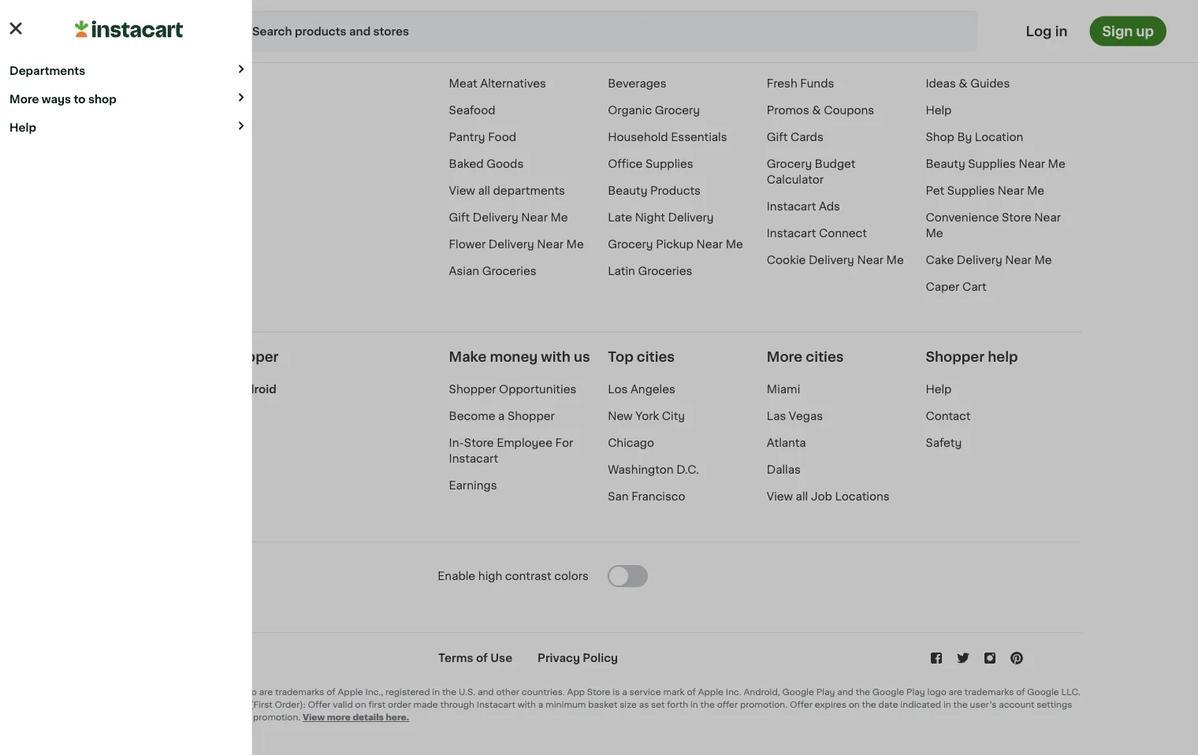 Task type: locate. For each thing, give the bounding box(es) containing it.
promos & coupons
[[767, 105, 875, 116]]

meat for meat alternatives
[[449, 78, 478, 89]]

help down more ways to shop
[[9, 122, 36, 133]]

0 horizontal spatial become
[[147, 350, 205, 364]]

0 horizontal spatial offer
[[230, 713, 251, 722]]

1 vertical spatial products
[[651, 185, 701, 196]]

0 vertical spatial store
[[1002, 212, 1032, 223]]

location
[[670, 24, 715, 35]]

pet supplies near me
[[926, 185, 1045, 196]]

near inside "convenience store near me"
[[1035, 212, 1062, 223]]

0 horizontal spatial food
[[488, 132, 517, 143]]

1 horizontal spatial play
[[907, 688, 926, 697]]

1 vertical spatial help
[[9, 122, 36, 133]]

shop by location link
[[926, 132, 1024, 143]]

1 and from the left
[[175, 688, 192, 697]]

0 horizontal spatial store
[[464, 438, 494, 449]]

1 google from the left
[[783, 688, 815, 697]]

0 vertical spatial gift
[[767, 132, 788, 143]]

near down connect
[[858, 255, 884, 266]]

1 cities from the left
[[637, 350, 675, 364]]

displayed
[[159, 713, 201, 722]]

0 horizontal spatial trademarks
[[275, 688, 325, 697]]

more for more cities
[[767, 350, 803, 364]]

frozen food link
[[608, 51, 677, 62]]

1 horizontal spatial all
[[796, 491, 809, 502]]

beverages
[[608, 78, 667, 89]]

trademarks
[[275, 688, 325, 697], [965, 688, 1015, 697]]

and up for
[[175, 688, 192, 697]]

2 on from the left
[[849, 701, 860, 709]]

near down beauty supplies near me link
[[998, 185, 1025, 196]]

near down departments at the left of the page
[[522, 212, 548, 223]]

0 horizontal spatial logo
[[238, 688, 257, 697]]

0 horizontal spatial play
[[817, 688, 836, 697]]

cake delivery near me link
[[926, 255, 1053, 266]]

and right u.s. at the left of the page
[[478, 688, 494, 697]]

1 horizontal spatial trademarks
[[965, 688, 1015, 697]]

become a shopper up android
[[147, 350, 279, 364]]

store inside in-store employee for instacart
[[464, 438, 494, 449]]

1 apple from the left
[[147, 688, 173, 697]]

become a shopper
[[147, 350, 279, 364], [449, 411, 555, 422]]

grocery up the household essentials
[[655, 105, 700, 116]]

gift cards link
[[767, 132, 824, 143]]

1 play from the left
[[817, 688, 836, 697]]

supplies down the household essentials
[[646, 158, 694, 169]]

instacart up ebt snap link
[[767, 24, 817, 35]]

more cities
[[767, 350, 844, 364]]

2 horizontal spatial google
[[1028, 688, 1060, 697]]

more inside 'dropdown button'
[[9, 93, 39, 105]]

& for promos
[[813, 105, 822, 116]]

on up view more details here.
[[355, 701, 366, 709]]

1 vertical spatial view
[[767, 491, 794, 502]]

google up settings
[[1028, 688, 1060, 697]]

1 logo from the left
[[238, 688, 257, 697]]

meat alternatives link
[[449, 78, 547, 89]]

delivery right free
[[212, 701, 248, 709]]

groceries down flower delivery near me
[[482, 266, 537, 277]]

trademarks up order): at the left bottom of page
[[275, 688, 325, 697]]

grocery up calculator
[[767, 158, 813, 169]]

2 play from the left
[[907, 688, 926, 697]]

3 apple from the left
[[338, 688, 363, 697]]

household essentials
[[608, 132, 728, 143]]

of
[[476, 653, 488, 664], [327, 688, 336, 697], [687, 688, 696, 697], [1017, 688, 1026, 697]]

2 and from the left
[[478, 688, 494, 697]]

0 vertical spatial all
[[478, 185, 491, 196]]

trademarks up user's on the bottom of the page
[[965, 688, 1015, 697]]

details
[[353, 713, 384, 722]]

1 horizontal spatial &
[[959, 78, 968, 89]]

flower delivery near me link
[[449, 239, 584, 250]]

colors
[[555, 571, 589, 582]]

store up basket
[[587, 688, 611, 697]]

ideas
[[926, 78, 957, 89]]

fresh funds link
[[767, 78, 835, 89]]

view left more
[[303, 713, 325, 722]]

0 horizontal spatial and
[[175, 688, 192, 697]]

1 horizontal spatial gift
[[767, 132, 788, 143]]

0 horizontal spatial groceries
[[482, 266, 537, 277]]

in right forth at the right of page
[[691, 701, 699, 709]]

grocery pickup near me
[[608, 239, 744, 250]]

1 vertical spatial terms
[[147, 701, 174, 709]]

0 horizontal spatial on
[[355, 701, 366, 709]]

store down pet supplies near me link
[[1002, 212, 1032, 223]]

0 horizontal spatial gift
[[449, 212, 470, 223]]

instacart logo image
[[75, 21, 183, 38]]

0 horizontal spatial view
[[303, 713, 325, 722]]

1 vertical spatial with
[[518, 701, 536, 709]]

& down the funds on the right top of page
[[813, 105, 822, 116]]

all for job
[[796, 491, 809, 502]]

1 horizontal spatial food
[[648, 51, 677, 62]]

0 horizontal spatial more
[[9, 93, 39, 105]]

1 horizontal spatial more
[[767, 350, 803, 364]]

with inside apple and the apple logo are trademarks of apple inc., registered in the u.s. and other countries. app store is a service mark of apple inc. android, google play and the google play logo are trademarks of google llc. terms for free delivery (first order): offer valid on first order made through instacart with a minimum basket size as set forth in the offer promotion. offer expires on the date indicated in the user's account settings or displayed in the offer promotion.
[[518, 701, 536, 709]]

or
[[147, 713, 156, 722]]

pantry food
[[449, 132, 517, 143]]

1 trademarks from the left
[[275, 688, 325, 697]]

asian
[[449, 266, 480, 277]]

all left the job
[[796, 491, 809, 502]]

1 horizontal spatial on
[[849, 701, 860, 709]]

1 vertical spatial promotion.
[[253, 713, 301, 722]]

meat down the dairy
[[449, 51, 478, 62]]

groceries for pickup
[[638, 266, 693, 277]]

earnings
[[449, 480, 497, 491]]

1 vertical spatial grocery
[[767, 158, 813, 169]]

more left ways
[[9, 93, 39, 105]]

products right the dairy
[[482, 24, 532, 35]]

pinterest image
[[1010, 651, 1026, 666]]

near right pickup
[[697, 239, 723, 250]]

vegas
[[789, 411, 823, 422]]

delivery up cart
[[957, 255, 1003, 266]]

2 horizontal spatial store
[[1002, 212, 1032, 223]]

me for cookie delivery near me
[[887, 255, 904, 266]]

promotion. down order): at the left bottom of page
[[253, 713, 301, 722]]

products for dairy products
[[482, 24, 532, 35]]

beauty supplies near me link
[[926, 158, 1066, 169]]

household essentials link
[[608, 132, 728, 143]]

cities
[[637, 350, 675, 364], [806, 350, 844, 364]]

cities up angeles
[[637, 350, 675, 364]]

washington d.c. link
[[608, 464, 699, 475]]

1 vertical spatial gift
[[449, 212, 470, 223]]

help link up shop
[[926, 105, 952, 116]]

instacart down calculator
[[767, 201, 817, 212]]

and
[[175, 688, 192, 697], [478, 688, 494, 697], [838, 688, 854, 697]]

view down dallas link
[[767, 491, 794, 502]]

with left us
[[541, 350, 571, 364]]

0 vertical spatial more
[[9, 93, 39, 105]]

view for view all job locations
[[767, 491, 794, 502]]

play up expires
[[817, 688, 836, 697]]

1 horizontal spatial and
[[478, 688, 494, 697]]

0 horizontal spatial are
[[259, 688, 273, 697]]

all
[[478, 185, 491, 196], [796, 491, 809, 502]]

2 vertical spatial grocery
[[608, 239, 654, 250]]

near for convenience store near me
[[1035, 212, 1062, 223]]

miami link
[[767, 384, 801, 395]]

york
[[636, 411, 660, 422]]

0 vertical spatial products
[[482, 24, 532, 35]]

near down gift delivery near me
[[537, 239, 564, 250]]

1 horizontal spatial beauty
[[926, 158, 966, 169]]

2 horizontal spatial and
[[838, 688, 854, 697]]

0 horizontal spatial all
[[478, 185, 491, 196]]

food up goods at the top
[[488, 132, 517, 143]]

caper cart link
[[926, 281, 987, 292]]

privacy
[[538, 653, 580, 664]]

promotion. down android,
[[741, 701, 788, 709]]

products for beauty products
[[651, 185, 701, 196]]

view down "baked"
[[449, 185, 475, 196]]

1 horizontal spatial offer
[[790, 701, 813, 709]]

me inside "convenience store near me"
[[926, 228, 944, 239]]

are down twitter image
[[949, 688, 963, 697]]

terms up or
[[147, 701, 174, 709]]

cities up vegas at the right bottom
[[806, 350, 844, 364]]

1 horizontal spatial store
[[587, 688, 611, 697]]

latin
[[608, 266, 636, 277]]

2 groceries from the left
[[638, 266, 693, 277]]

delivery for cake delivery near me
[[957, 255, 1003, 266]]

1 horizontal spatial are
[[949, 688, 963, 697]]

0 horizontal spatial grocery
[[608, 239, 654, 250]]

safety link
[[926, 438, 962, 449]]

instacart down in-
[[449, 453, 499, 464]]

los angeles
[[608, 384, 676, 395]]

0 horizontal spatial google
[[783, 688, 815, 697]]

2 horizontal spatial grocery
[[767, 158, 813, 169]]

terms up u.s. at the left of the page
[[439, 653, 474, 664]]

0 horizontal spatial cities
[[637, 350, 675, 364]]

offer down inc. on the bottom right
[[717, 701, 738, 709]]

asian groceries
[[449, 266, 537, 277]]

1 vertical spatial meat
[[449, 78, 478, 89]]

1 horizontal spatial google
[[873, 688, 905, 697]]

instacart for instacart connect
[[767, 228, 817, 239]]

1 horizontal spatial promotion.
[[741, 701, 788, 709]]

instacart for instacart business
[[767, 24, 817, 35]]

0 horizontal spatial offer
[[308, 701, 331, 709]]

meat alternatives
[[449, 78, 547, 89]]

1 horizontal spatial groceries
[[638, 266, 693, 277]]

enable
[[438, 571, 476, 582]]

supplies up pet supplies near me link
[[969, 158, 1017, 169]]

0 vertical spatial with
[[541, 350, 571, 364]]

1 horizontal spatial with
[[541, 350, 571, 364]]

basket
[[589, 701, 618, 709]]

and up expires
[[838, 688, 854, 697]]

cake
[[926, 255, 955, 266]]

near for gift delivery near me
[[522, 212, 548, 223]]

0 horizontal spatial beauty
[[608, 185, 648, 196]]

1 offer from the left
[[308, 701, 331, 709]]

latin groceries
[[608, 266, 693, 277]]

instacart ads
[[767, 201, 841, 212]]

near for cake delivery near me
[[1006, 255, 1032, 266]]

0 vertical spatial grocery
[[655, 105, 700, 116]]

& right ideas on the top right of page
[[959, 78, 968, 89]]

asian groceries link
[[449, 266, 537, 277]]

gift down the promos
[[767, 132, 788, 143]]

all down the baked goods
[[478, 185, 491, 196]]

apple
[[147, 688, 173, 697], [210, 688, 236, 697], [338, 688, 363, 697], [699, 688, 724, 697]]

instacart for instacart ads
[[767, 201, 817, 212]]

help link up contact
[[926, 384, 952, 395]]

0 horizontal spatial with
[[518, 701, 536, 709]]

logo up indicated
[[928, 688, 947, 697]]

more up miami link
[[767, 350, 803, 364]]

seafood link
[[449, 105, 496, 116]]

cities for top cities
[[637, 350, 675, 364]]

of left use
[[476, 653, 488, 664]]

pantry
[[449, 132, 486, 143]]

me for pet supplies near me
[[1028, 185, 1045, 196]]

1 vertical spatial &
[[813, 105, 822, 116]]

pickup
[[656, 239, 694, 250]]

1 horizontal spatial products
[[651, 185, 701, 196]]

gift delivery near me link
[[449, 212, 568, 223]]

help up shop
[[926, 105, 952, 116]]

beauty down shop
[[926, 158, 966, 169]]

store down become a shopper link
[[464, 438, 494, 449]]

0 vertical spatial become a shopper
[[147, 350, 279, 364]]

delivery down connect
[[809, 255, 855, 266]]

1 vertical spatial offer
[[230, 713, 251, 722]]

0 vertical spatial view
[[449, 185, 475, 196]]

supplies up the convenience
[[948, 185, 996, 196]]

with down countries.
[[518, 701, 536, 709]]

view for view more details here.
[[303, 713, 325, 722]]

high
[[479, 571, 503, 582]]

store inside "convenience store near me"
[[1002, 212, 1032, 223]]

0 horizontal spatial &
[[813, 105, 822, 116]]

1 vertical spatial more
[[767, 350, 803, 364]]

food down alcohol by location on the right of page
[[648, 51, 677, 62]]

more ways to shop button
[[0, 85, 252, 113]]

0 vertical spatial meat
[[449, 51, 478, 62]]

help up contact
[[926, 384, 952, 395]]

near down "convenience store near me"
[[1006, 255, 1032, 266]]

the
[[194, 688, 208, 697], [442, 688, 457, 697], [856, 688, 871, 697], [701, 701, 715, 709], [862, 701, 877, 709], [954, 701, 968, 709], [213, 713, 228, 722]]

funds
[[801, 78, 835, 89]]

free
[[191, 701, 210, 709]]

1 vertical spatial store
[[464, 438, 494, 449]]

flower delivery near me
[[449, 239, 584, 250]]

android,
[[744, 688, 781, 697]]

become a shopper link
[[449, 411, 555, 422]]

coupons
[[824, 105, 875, 116]]

help
[[926, 105, 952, 116], [9, 122, 36, 133], [926, 384, 952, 395]]

2 vertical spatial store
[[587, 688, 611, 697]]

become a shopper down shopper opportunities
[[449, 411, 555, 422]]

by
[[958, 132, 973, 143]]

0 vertical spatial food
[[648, 51, 677, 62]]

me for grocery pickup near me
[[726, 239, 744, 250]]

1 horizontal spatial view
[[449, 185, 475, 196]]

grocery inside grocery budget calculator
[[767, 158, 813, 169]]

instacart business
[[767, 24, 870, 35]]

offer left expires
[[790, 701, 813, 709]]

food for pantry food
[[488, 132, 517, 143]]

shop by location
[[926, 132, 1024, 143]]

2 help link from the top
[[926, 384, 952, 395]]

store inside apple and the apple logo are trademarks of apple inc., registered in the u.s. and other countries. app store is a service mark of apple inc. android, google play and the google play logo are trademarks of google llc. terms for free delivery (first order): offer valid on first order made through instacart with a minimum basket size as set forth in the offer promotion. offer expires on the date indicated in the user's account settings or displayed in the offer promotion.
[[587, 688, 611, 697]]

near for beauty supplies near me
[[1019, 158, 1046, 169]]

near for flower delivery near me
[[537, 239, 564, 250]]

of right mark
[[687, 688, 696, 697]]

logo
[[238, 688, 257, 697], [928, 688, 947, 697]]

1 vertical spatial beauty
[[608, 185, 648, 196]]

in right log
[[1056, 24, 1068, 38]]

shopper up employee on the left bottom of the page
[[508, 411, 555, 422]]

main menu dialog
[[0, 0, 1199, 756]]

logo up (first
[[238, 688, 257, 697]]

1 horizontal spatial logo
[[928, 688, 947, 697]]

gift up "flower"
[[449, 212, 470, 223]]

groceries down pickup
[[638, 266, 693, 277]]

near for grocery pickup near me
[[697, 239, 723, 250]]

0 horizontal spatial products
[[482, 24, 532, 35]]

instacart up cookie
[[767, 228, 817, 239]]

2 cities from the left
[[806, 350, 844, 364]]

san francisco
[[608, 491, 686, 502]]

me for gift delivery near me
[[551, 212, 568, 223]]

near down pet supplies near me link
[[1035, 212, 1062, 223]]

2 meat from the top
[[449, 78, 478, 89]]

2 horizontal spatial view
[[767, 491, 794, 502]]

1 vertical spatial food
[[488, 132, 517, 143]]

inc.,
[[366, 688, 383, 697]]

delivery for cookie delivery near me
[[809, 255, 855, 266]]

grocery budget calculator
[[767, 158, 856, 185]]

cities for more cities
[[806, 350, 844, 364]]

made
[[414, 701, 438, 709]]

store
[[1002, 212, 1032, 223], [464, 438, 494, 449], [587, 688, 611, 697]]

0 horizontal spatial terms
[[147, 701, 174, 709]]

meat for meat link
[[449, 51, 478, 62]]

in-
[[449, 438, 464, 449]]

google right android,
[[783, 688, 815, 697]]

1 vertical spatial help link
[[926, 384, 952, 395]]

gift cards
[[767, 132, 824, 143]]

d.c.
[[677, 464, 699, 475]]

me for cake delivery near me
[[1035, 255, 1053, 266]]

0 vertical spatial beauty
[[926, 158, 966, 169]]

1 horizontal spatial become
[[449, 411, 496, 422]]

offer up more
[[308, 701, 331, 709]]

is
[[613, 688, 620, 697]]

near down location
[[1019, 158, 1046, 169]]

grocery up latin
[[608, 239, 654, 250]]

2 vertical spatial view
[[303, 713, 325, 722]]

new york city
[[608, 411, 685, 422]]

me for beauty supplies near me
[[1049, 158, 1066, 169]]

delivery down view all departments link on the top left of page
[[473, 212, 519, 223]]

instacart down "other"
[[477, 701, 516, 709]]

1 groceries from the left
[[482, 266, 537, 277]]

instacart inside in-store employee for instacart
[[449, 453, 499, 464]]

promos & coupons link
[[767, 105, 875, 116]]

offer down (first
[[230, 713, 251, 722]]

play up indicated
[[907, 688, 926, 697]]

1 vertical spatial all
[[796, 491, 809, 502]]

delivery down gift delivery near me link
[[489, 239, 535, 250]]

1 vertical spatial become a shopper
[[449, 411, 555, 422]]

delivery
[[473, 212, 519, 223], [669, 212, 714, 223], [489, 239, 535, 250], [809, 255, 855, 266], [957, 255, 1003, 266], [212, 701, 248, 709]]

0 vertical spatial help link
[[926, 105, 952, 116]]

atlanta
[[767, 438, 806, 449]]

1 meat from the top
[[449, 51, 478, 62]]

0 vertical spatial terms
[[439, 653, 474, 664]]

are up (first
[[259, 688, 273, 697]]

shopper up android
[[220, 350, 279, 364]]

0 vertical spatial &
[[959, 78, 968, 89]]

here.
[[386, 713, 409, 722]]

miami
[[767, 384, 801, 395]]

employee
[[497, 438, 553, 449]]

google up date
[[873, 688, 905, 697]]

cake delivery near me
[[926, 255, 1053, 266]]

2 google from the left
[[873, 688, 905, 697]]

baked
[[449, 158, 484, 169]]

1 horizontal spatial offer
[[717, 701, 738, 709]]

meat down meat link
[[449, 78, 478, 89]]

products up late night delivery link
[[651, 185, 701, 196]]

make
[[449, 350, 487, 364]]

beauty down office
[[608, 185, 648, 196]]

safety
[[926, 438, 962, 449]]

1 horizontal spatial cities
[[806, 350, 844, 364]]

on right expires
[[849, 701, 860, 709]]

instacart inside apple and the apple logo are trademarks of apple inc., registered in the u.s. and other countries. app store is a service mark of apple inc. android, google play and the google play logo are trademarks of google llc. terms for free delivery (first order): offer valid on first order made through instacart with a minimum basket size as set forth in the offer promotion. offer expires on the date indicated in the user's account settings or displayed in the offer promotion.
[[477, 701, 516, 709]]

twitter image
[[956, 651, 972, 666]]



Task type: vqa. For each thing, say whether or not it's contained in the screenshot.
departments all
yes



Task type: describe. For each thing, give the bounding box(es) containing it.
ebt
[[767, 51, 789, 62]]

3 google from the left
[[1028, 688, 1060, 697]]

through
[[441, 701, 475, 709]]

food for frozen food
[[648, 51, 677, 62]]

washington d.c.
[[608, 464, 699, 475]]

shopper left help
[[926, 350, 985, 364]]

gift for gift cards
[[767, 132, 788, 143]]

privacy policy
[[538, 653, 618, 664]]

as
[[639, 701, 649, 709]]

to
[[74, 93, 86, 105]]

instacart connect
[[767, 228, 868, 239]]

view all departments
[[449, 185, 565, 196]]

in right indicated
[[944, 701, 952, 709]]

instacart home image
[[57, 20, 175, 39]]

groceries for delivery
[[482, 266, 537, 277]]

delivery up grocery pickup near me link
[[669, 212, 714, 223]]

minimum
[[546, 701, 586, 709]]

2 are from the left
[[949, 688, 963, 697]]

2 apple from the left
[[210, 688, 236, 697]]

close main menu image
[[6, 19, 25, 38]]

shop
[[88, 93, 117, 105]]

make money with us
[[449, 350, 590, 364]]

las vegas
[[767, 411, 823, 422]]

dallas
[[767, 464, 801, 475]]

alcohol by location
[[608, 24, 715, 35]]

beauty for beauty supplies near me
[[926, 158, 966, 169]]

in inside button
[[1056, 24, 1068, 38]]

new
[[608, 411, 633, 422]]

delivery inside apple and the apple logo are trademarks of apple inc., registered in the u.s. and other countries. app store is a service mark of apple inc. android, google play and the google play logo are trademarks of google llc. terms for free delivery (first order): offer valid on first order made through instacart with a minimum basket size as set forth in the offer promotion. offer expires on the date indicated in the user's account settings or displayed in the offer promotion.
[[212, 701, 248, 709]]

0 vertical spatial offer
[[717, 701, 738, 709]]

4 apple from the left
[[699, 688, 724, 697]]

delivery for flower delivery near me
[[489, 239, 535, 250]]

dairy products
[[449, 24, 532, 35]]

gift for gift delivery near me
[[449, 212, 470, 223]]

store for convenience
[[1002, 212, 1032, 223]]

more for more ways to shop
[[9, 93, 39, 105]]

0 vertical spatial help
[[926, 105, 952, 116]]

in up made
[[432, 688, 440, 697]]

near for cookie delivery near me
[[858, 255, 884, 266]]

other
[[496, 688, 520, 697]]

1 horizontal spatial terms
[[439, 653, 474, 664]]

1 help link from the top
[[926, 105, 952, 116]]

in-store employee for instacart link
[[449, 438, 574, 464]]

in down free
[[204, 713, 211, 722]]

las vegas link
[[767, 411, 823, 422]]

near for pet supplies near me
[[998, 185, 1025, 196]]

in-store employee for instacart
[[449, 438, 574, 464]]

android link
[[232, 382, 277, 397]]

promos
[[767, 105, 810, 116]]

pantry food link
[[449, 132, 517, 143]]

2 offer from the left
[[790, 701, 813, 709]]

ideas & guides link
[[926, 78, 1011, 89]]

1 are from the left
[[259, 688, 273, 697]]

dairy
[[449, 24, 479, 35]]

& for ideas
[[959, 78, 968, 89]]

valid
[[333, 701, 353, 709]]

apple and the apple logo are trademarks of apple inc., registered in the u.s. and other countries. app store is a service mark of apple inc. android, google play and the google play logo are trademarks of google llc. terms for free delivery (first order): offer valid on first order made through instacart with a minimum basket size as set forth in the offer promotion. offer expires on the date indicated in the user's account settings or displayed in the offer promotion.
[[147, 688, 1081, 722]]

help
[[989, 350, 1019, 364]]

latin groceries link
[[608, 266, 693, 277]]

registered
[[386, 688, 430, 697]]

view all job locations
[[767, 491, 890, 502]]

2 trademarks from the left
[[965, 688, 1015, 697]]

gift delivery near me
[[449, 212, 568, 223]]

help inside dropdown button
[[9, 122, 36, 133]]

ebt snap
[[767, 51, 823, 62]]

shopper opportunities
[[449, 384, 577, 395]]

beauty products link
[[608, 185, 701, 196]]

me for flower delivery near me
[[567, 239, 584, 250]]

shopper help
[[926, 350, 1019, 364]]

connect
[[819, 228, 868, 239]]

3 and from the left
[[838, 688, 854, 697]]

flower
[[449, 239, 486, 250]]

store for in-
[[464, 438, 494, 449]]

late night delivery
[[608, 212, 714, 223]]

of up account
[[1017, 688, 1026, 697]]

beauty products
[[608, 185, 701, 196]]

llc.
[[1062, 688, 1081, 697]]

sign up button
[[1090, 16, 1167, 46]]

view all job locations link
[[767, 491, 890, 502]]

user's
[[971, 701, 997, 709]]

countries.
[[522, 688, 565, 697]]

alcohol
[[608, 24, 650, 35]]

sign up
[[1103, 24, 1155, 38]]

enable high contrast colors
[[438, 571, 589, 582]]

supplies for products
[[646, 158, 694, 169]]

facebook image
[[929, 651, 945, 666]]

grocery for grocery budget calculator
[[767, 158, 813, 169]]

job
[[811, 491, 833, 502]]

night
[[635, 212, 666, 223]]

san
[[608, 491, 629, 502]]

me for convenience store near me
[[926, 228, 944, 239]]

beauty for beauty products
[[608, 185, 648, 196]]

shopper down make
[[449, 384, 497, 395]]

0 horizontal spatial promotion.
[[253, 713, 301, 722]]

contrast
[[505, 571, 552, 582]]

baked goods
[[449, 158, 524, 169]]

1 horizontal spatial grocery
[[655, 105, 700, 116]]

log in
[[1027, 24, 1068, 38]]

terms of use
[[439, 653, 513, 664]]

pet
[[926, 185, 945, 196]]

all for departments
[[478, 185, 491, 196]]

fresh
[[767, 78, 798, 89]]

of up valid at the bottom left of the page
[[327, 688, 336, 697]]

more
[[327, 713, 351, 722]]

francisco
[[632, 491, 686, 502]]

seafood
[[449, 105, 496, 116]]

for
[[176, 701, 188, 709]]

first
[[369, 701, 386, 709]]

view for view all departments
[[449, 185, 475, 196]]

terms of use link
[[439, 653, 513, 664]]

dallas link
[[767, 464, 801, 475]]

grocery for grocery pickup near me
[[608, 239, 654, 250]]

order):
[[275, 701, 306, 709]]

delivery for gift delivery near me
[[473, 212, 519, 223]]

1 on from the left
[[355, 701, 366, 709]]

2 logo from the left
[[928, 688, 947, 697]]

2 vertical spatial help
[[926, 384, 952, 395]]

0 vertical spatial become
[[147, 350, 205, 364]]

alternatives
[[480, 78, 547, 89]]

us
[[574, 350, 590, 364]]

caper cart
[[926, 281, 987, 292]]

pet supplies near me link
[[926, 185, 1045, 196]]

1 vertical spatial become
[[449, 411, 496, 422]]

instagram image
[[983, 651, 999, 666]]

office supplies link
[[608, 158, 694, 169]]

grocery budget calculator link
[[767, 158, 856, 185]]

policy
[[583, 653, 618, 664]]

log
[[1027, 24, 1053, 38]]

departments button
[[0, 56, 252, 85]]

blog link
[[926, 51, 951, 62]]

supplies for supplies
[[969, 158, 1017, 169]]

order
[[388, 701, 411, 709]]

caper
[[926, 281, 960, 292]]

ads
[[819, 201, 841, 212]]

guides
[[971, 78, 1011, 89]]

set
[[652, 701, 665, 709]]

atlanta link
[[767, 438, 806, 449]]

0 vertical spatial promotion.
[[741, 701, 788, 709]]

1 horizontal spatial become a shopper
[[449, 411, 555, 422]]

organic grocery
[[608, 105, 700, 116]]

0 horizontal spatial become a shopper
[[147, 350, 279, 364]]

terms inside apple and the apple logo are trademarks of apple inc., registered in the u.s. and other countries. app store is a service mark of apple inc. android, google play and the google play logo are trademarks of google llc. terms for free delivery (first order): offer valid on first order made through instacart with a minimum basket size as set forth in the offer promotion. offer expires on the date indicated in the user's account settings or displayed in the offer promotion.
[[147, 701, 174, 709]]

los
[[608, 384, 628, 395]]



